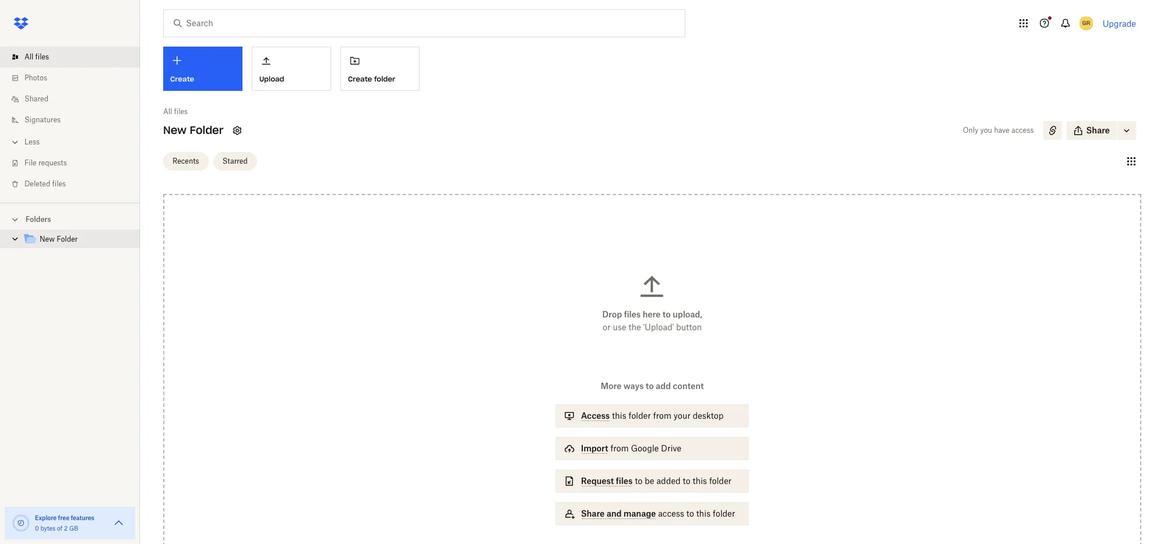 Task type: describe. For each thing, give the bounding box(es) containing it.
requests
[[38, 159, 67, 167]]

starred button
[[213, 152, 257, 171]]

dropbox image
[[9, 12, 33, 35]]

drive
[[661, 444, 681, 454]]

your
[[674, 411, 691, 421]]

here
[[643, 310, 661, 319]]

signatures
[[24, 115, 61, 124]]

new folder link
[[23, 232, 131, 248]]

and
[[607, 509, 622, 519]]

file
[[24, 159, 37, 167]]

access for have
[[1012, 126, 1034, 135]]

files inside more ways to add content element
[[616, 476, 633, 486]]

shared
[[24, 94, 48, 103]]

create folder
[[348, 75, 395, 83]]

0
[[35, 525, 39, 532]]

to right added
[[683, 476, 691, 486]]

folder settings image
[[231, 124, 245, 138]]

less
[[24, 138, 40, 146]]

0 vertical spatial new folder
[[163, 124, 224, 137]]

1 horizontal spatial folder
[[190, 124, 224, 137]]

Search in folder "Dropbox" text field
[[186, 17, 661, 30]]

the
[[629, 322, 641, 332]]

1 horizontal spatial from
[[653, 411, 671, 421]]

photos link
[[9, 68, 140, 89]]

add
[[656, 381, 671, 391]]

you
[[980, 126, 992, 135]]

share for share and manage access to this folder
[[581, 509, 605, 519]]

access for manage
[[658, 509, 684, 519]]

only you have access
[[963, 126, 1034, 135]]

0 vertical spatial this
[[612, 411, 626, 421]]

recents button
[[163, 152, 208, 171]]

create for create folder
[[348, 75, 372, 83]]

files right deleted
[[52, 180, 66, 188]]

to left add
[[646, 381, 654, 391]]

1 horizontal spatial new
[[163, 124, 186, 137]]

upgrade link
[[1103, 18, 1136, 28]]

'upload'
[[643, 322, 674, 332]]

free
[[58, 515, 69, 522]]

photos
[[24, 73, 47, 82]]

0 horizontal spatial all files link
[[9, 47, 140, 68]]

ways
[[624, 381, 644, 391]]

new folder inside new folder link
[[40, 235, 78, 244]]

deleted files link
[[9, 174, 140, 195]]

or
[[603, 322, 611, 332]]

signatures link
[[9, 110, 140, 131]]

shared link
[[9, 89, 140, 110]]

gr
[[1082, 19, 1090, 27]]

0 horizontal spatial from
[[610, 444, 629, 454]]

folders button
[[0, 210, 140, 228]]

added
[[657, 476, 681, 486]]

upgrade
[[1103, 18, 1136, 28]]

share for share
[[1086, 125, 1110, 135]]

upload,
[[673, 310, 702, 319]]

folder inside button
[[374, 75, 395, 83]]



Task type: vqa. For each thing, say whether or not it's contained in the screenshot.
Download for macOS (Apple Silicon)
no



Task type: locate. For each thing, give the bounding box(es) containing it.
access
[[1012, 126, 1034, 135], [658, 509, 684, 519]]

desktop
[[693, 411, 724, 421]]

to inside drop files here to upload, or use the 'upload' button
[[663, 310, 671, 319]]

this
[[612, 411, 626, 421], [693, 476, 707, 486], [696, 509, 711, 519]]

more ways to add content element
[[553, 380, 752, 537]]

quota usage element
[[12, 514, 30, 533]]

1 vertical spatial all
[[163, 107, 172, 116]]

files down create dropdown button
[[174, 107, 188, 116]]

new down folders
[[40, 235, 55, 244]]

file requests link
[[9, 153, 140, 174]]

google
[[631, 444, 659, 454]]

new folder
[[163, 124, 224, 137], [40, 235, 78, 244]]

create folder button
[[340, 47, 420, 91]]

new up recents
[[163, 124, 186, 137]]

new folder down the folders button at the left of the page
[[40, 235, 78, 244]]

explore
[[35, 515, 57, 522]]

folder down the folders button at the left of the page
[[57, 235, 78, 244]]

1 vertical spatial share
[[581, 509, 605, 519]]

1 vertical spatial folder
[[57, 235, 78, 244]]

deleted files
[[24, 180, 66, 188]]

share inside button
[[1086, 125, 1110, 135]]

deleted
[[24, 180, 50, 188]]

to
[[663, 310, 671, 319], [646, 381, 654, 391], [635, 476, 643, 486], [683, 476, 691, 486], [686, 509, 694, 519]]

1 vertical spatial all files
[[163, 107, 188, 116]]

file requests
[[24, 159, 67, 167]]

all
[[24, 52, 33, 61], [163, 107, 172, 116]]

0 vertical spatial folder
[[190, 124, 224, 137]]

button
[[676, 322, 702, 332]]

folder
[[190, 124, 224, 137], [57, 235, 78, 244]]

share
[[1086, 125, 1110, 135], [581, 509, 605, 519]]

gr button
[[1077, 14, 1096, 33]]

this right access
[[612, 411, 626, 421]]

all files inside all files link
[[24, 52, 49, 61]]

all up recents button
[[163, 107, 172, 116]]

folders
[[26, 215, 51, 224]]

explore free features 0 bytes of 2 gb
[[35, 515, 94, 532]]

new
[[163, 124, 186, 137], [40, 235, 55, 244]]

1 vertical spatial new folder
[[40, 235, 78, 244]]

0 horizontal spatial all
[[24, 52, 33, 61]]

1 horizontal spatial all files
[[163, 107, 188, 116]]

access inside more ways to add content element
[[658, 509, 684, 519]]

to down request files to be added to this folder
[[686, 509, 694, 519]]

create
[[348, 75, 372, 83], [170, 75, 194, 83]]

0 horizontal spatial access
[[658, 509, 684, 519]]

1 horizontal spatial access
[[1012, 126, 1034, 135]]

0 vertical spatial access
[[1012, 126, 1034, 135]]

0 horizontal spatial new
[[40, 235, 55, 244]]

have
[[994, 126, 1010, 135]]

list
[[0, 40, 140, 203]]

1 horizontal spatial share
[[1086, 125, 1110, 135]]

2 vertical spatial this
[[696, 509, 711, 519]]

0 horizontal spatial all files
[[24, 52, 49, 61]]

new folder up recents
[[163, 124, 224, 137]]

0 vertical spatial all
[[24, 52, 33, 61]]

all files
[[24, 52, 49, 61], [163, 107, 188, 116]]

create button
[[163, 47, 243, 91]]

upload button
[[252, 47, 331, 91]]

to left be
[[635, 476, 643, 486]]

0 horizontal spatial share
[[581, 509, 605, 519]]

only
[[963, 126, 979, 135]]

0 horizontal spatial new folder
[[40, 235, 78, 244]]

gb
[[69, 525, 78, 532]]

list containing all files
[[0, 40, 140, 203]]

drop files here to upload, or use the 'upload' button
[[602, 310, 702, 332]]

access
[[581, 411, 610, 421]]

more ways to add content
[[601, 381, 704, 391]]

recents
[[173, 157, 199, 165]]

create inside button
[[348, 75, 372, 83]]

from left 'your'
[[653, 411, 671, 421]]

create for create
[[170, 75, 194, 83]]

all files link up shared link
[[9, 47, 140, 68]]

less image
[[9, 136, 21, 148]]

drop
[[602, 310, 622, 319]]

of
[[57, 525, 62, 532]]

request
[[581, 476, 614, 486]]

be
[[645, 476, 654, 486]]

request files to be added to this folder
[[581, 476, 732, 486]]

files up the
[[624, 310, 641, 319]]

bytes
[[40, 525, 55, 532]]

from
[[653, 411, 671, 421], [610, 444, 629, 454]]

all files list item
[[0, 47, 140, 68]]

files left be
[[616, 476, 633, 486]]

this down request files to be added to this folder
[[696, 509, 711, 519]]

1 horizontal spatial create
[[348, 75, 372, 83]]

files inside list item
[[35, 52, 49, 61]]

this right added
[[693, 476, 707, 486]]

1 vertical spatial this
[[693, 476, 707, 486]]

1 vertical spatial access
[[658, 509, 684, 519]]

more
[[601, 381, 622, 391]]

0 vertical spatial new
[[163, 124, 186, 137]]

all files link up recents
[[163, 106, 188, 118]]

to right here
[[663, 310, 671, 319]]

1 vertical spatial from
[[610, 444, 629, 454]]

1 horizontal spatial new folder
[[163, 124, 224, 137]]

all files link
[[9, 47, 140, 68], [163, 106, 188, 118]]

all files up recents
[[163, 107, 188, 116]]

files inside drop files here to upload, or use the 'upload' button
[[624, 310, 641, 319]]

1 vertical spatial new
[[40, 235, 55, 244]]

import
[[581, 444, 608, 454]]

folder left 'folder settings' icon
[[190, 124, 224, 137]]

0 vertical spatial from
[[653, 411, 671, 421]]

upload
[[259, 75, 284, 83]]

folder
[[374, 75, 395, 83], [629, 411, 651, 421], [709, 476, 732, 486], [713, 509, 735, 519]]

import from google drive
[[581, 444, 681, 454]]

share inside more ways to add content element
[[581, 509, 605, 519]]

all files up photos
[[24, 52, 49, 61]]

files
[[35, 52, 49, 61], [174, 107, 188, 116], [52, 180, 66, 188], [624, 310, 641, 319], [616, 476, 633, 486]]

starred
[[222, 157, 248, 165]]

0 vertical spatial share
[[1086, 125, 1110, 135]]

new inside new folder link
[[40, 235, 55, 244]]

from right the 'import' at bottom
[[610, 444, 629, 454]]

0 vertical spatial all files link
[[9, 47, 140, 68]]

share and manage access to this folder
[[581, 509, 735, 519]]

files up photos
[[35, 52, 49, 61]]

0 vertical spatial all files
[[24, 52, 49, 61]]

access this folder from your desktop
[[581, 411, 724, 421]]

content
[[673, 381, 704, 391]]

share button
[[1067, 121, 1117, 140]]

all up photos
[[24, 52, 33, 61]]

0 horizontal spatial create
[[170, 75, 194, 83]]

features
[[71, 515, 94, 522]]

access right have
[[1012, 126, 1034, 135]]

1 horizontal spatial all files link
[[163, 106, 188, 118]]

2
[[64, 525, 68, 532]]

access right manage
[[658, 509, 684, 519]]

use
[[613, 322, 626, 332]]

create inside dropdown button
[[170, 75, 194, 83]]

manage
[[624, 509, 656, 519]]

all inside list item
[[24, 52, 33, 61]]

0 horizontal spatial folder
[[57, 235, 78, 244]]

1 horizontal spatial all
[[163, 107, 172, 116]]

1 vertical spatial all files link
[[163, 106, 188, 118]]



